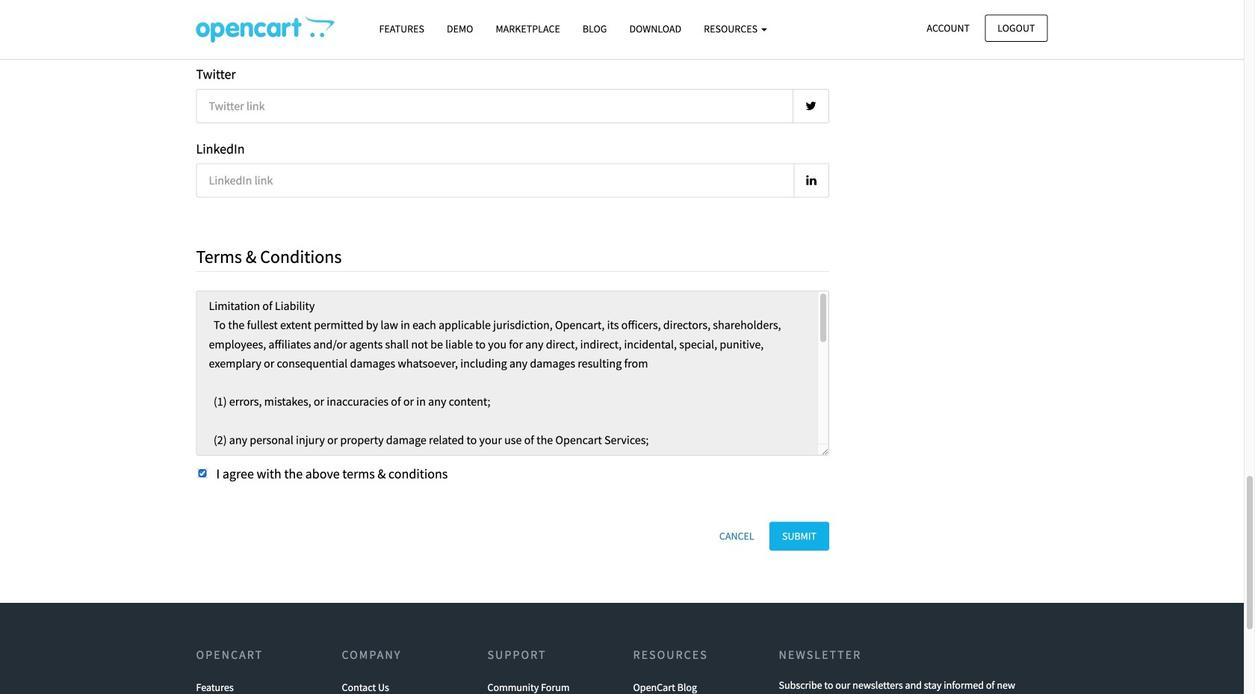 Task type: locate. For each thing, give the bounding box(es) containing it.
None text field
[[196, 291, 830, 456]]

None checkbox
[[198, 469, 207, 478]]

linkedin image
[[807, 175, 817, 187]]



Task type: describe. For each thing, give the bounding box(es) containing it.
LinkedIn link text field
[[196, 163, 795, 198]]

partner account image
[[196, 16, 335, 43]]

twitter image
[[806, 100, 817, 112]]

Twitter link text field
[[196, 89, 794, 123]]



Task type: vqa. For each thing, say whether or not it's contained in the screenshot.
Page
no



